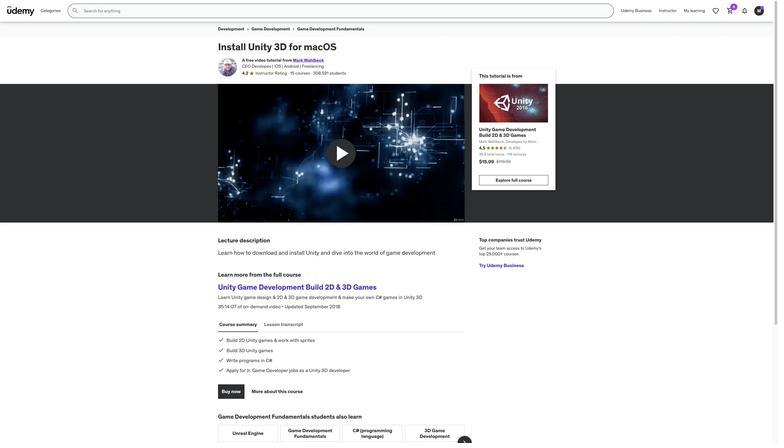 Task type: locate. For each thing, give the bounding box(es) containing it.
3 | from the left
[[300, 63, 301, 69]]

0 vertical spatial games
[[511, 132, 526, 138]]

game inside game development fundamentals
[[288, 428, 302, 434]]

instructor
[[659, 8, 677, 13], [256, 71, 274, 76]]

from up android
[[283, 58, 292, 63]]

unity game development build 2d & 3d games link up the updated
[[218, 283, 377, 292]]

1 vertical spatial c#
[[266, 358, 272, 364]]

video left •
[[269, 304, 281, 310]]

unity game development build 2d & 3d games learn unity game design & 2d & 3d game development & make your own c# games in unity 3d
[[218, 283, 423, 301]]

1 vertical spatial udemy
[[526, 237, 542, 243]]

course summary tab panel
[[218, 332, 465, 375]]

0 horizontal spatial c#
[[266, 358, 272, 364]]

0 horizontal spatial business
[[504, 262, 524, 268]]

1 vertical spatial wahlbeck
[[480, 144, 495, 149]]

0 vertical spatial udemy
[[622, 8, 635, 13]]

build 2d unity games & work with sprites
[[227, 337, 315, 344]]

1 horizontal spatial |
[[282, 63, 283, 69]]

0 vertical spatial game development fundamentals
[[297, 26, 365, 32]]

games up own
[[353, 283, 377, 292]]

full right explore
[[512, 178, 518, 183]]

more
[[234, 271, 248, 278]]

courses right 15
[[296, 71, 310, 76]]

0 vertical spatial video
[[255, 58, 266, 63]]

0 horizontal spatial for
[[240, 368, 246, 374]]

2018
[[330, 304, 341, 310]]

c# inside course summary tab panel
[[266, 358, 272, 364]]

buy
[[222, 389, 230, 395]]

1 vertical spatial full
[[273, 271, 282, 278]]

of right world
[[380, 249, 385, 257]]

and left 'dive'
[[321, 249, 330, 257]]

mark up 4.5
[[480, 139, 488, 144]]

full down download
[[273, 271, 282, 278]]

notifications image
[[742, 7, 749, 14]]

course
[[219, 321, 235, 327]]

game development fundamentals down game development fundamentals students also learn at the bottom left of page
[[288, 428, 333, 439]]

1 vertical spatial game development fundamentals link
[[281, 425, 340, 442]]

2 vertical spatial learn
[[218, 295, 230, 301]]

games down build 2d unity games & work with sprites
[[259, 348, 273, 354]]

1 horizontal spatial and
[[321, 249, 330, 257]]

c# inside c# (programming language)
[[353, 428, 359, 434]]

business left instructor 'link'
[[636, 8, 652, 13]]

wahlbeck up total
[[480, 144, 495, 149]]

|
[[272, 63, 274, 69], [282, 63, 283, 69], [300, 63, 301, 69]]

from right more
[[249, 271, 262, 278]]

instructor left my
[[659, 8, 677, 13]]

1 horizontal spatial for
[[289, 41, 302, 53]]

video right 'free'
[[255, 58, 266, 63]]

on-
[[243, 304, 251, 310]]

0 vertical spatial the
[[355, 249, 363, 257]]

game inside unity game development build 2d & 3d games mark wahlbeck, devslopes by mark wahlbeck
[[492, 126, 505, 132]]

c# up developer at the bottom left
[[266, 358, 272, 364]]

fundamentals down game development fundamentals students also learn at the bottom left of page
[[294, 433, 326, 439]]

1 vertical spatial the
[[263, 271, 272, 278]]

1 horizontal spatial courses
[[504, 251, 519, 257]]

0 horizontal spatial devslopes
[[252, 63, 271, 69]]

0 vertical spatial c#
[[376, 295, 382, 301]]

3 learn from the top
[[218, 295, 230, 301]]

1 horizontal spatial unity game development build 2d & 3d games link
[[480, 126, 536, 138]]

1 horizontal spatial wahlbeck
[[480, 144, 495, 149]]

the right into
[[355, 249, 363, 257]]

2 0:00 from the left
[[286, 213, 295, 219]]

dive
[[332, 249, 342, 257]]

1 vertical spatial unity game development build 2d & 3d games link
[[218, 283, 377, 292]]

games for unity game development build 2d & 3d games mark wahlbeck, devslopes by mark wahlbeck
[[511, 132, 526, 138]]

settings image
[[441, 212, 448, 220]]

1 horizontal spatial instructor
[[659, 8, 677, 13]]

course summary
[[219, 321, 257, 327]]

2 horizontal spatial mark
[[528, 139, 536, 144]]

learn for learn more from the full course
[[218, 271, 233, 278]]

15
[[290, 71, 294, 76]]

game development fundamentals
[[297, 26, 365, 32], [288, 428, 333, 439]]

1 horizontal spatial devslopes
[[506, 139, 523, 144]]

0 horizontal spatial development
[[309, 295, 337, 301]]

install unity 3d for macos
[[218, 41, 337, 53]]

programs
[[239, 358, 260, 364]]

0 horizontal spatial in
[[261, 358, 265, 364]]

wahlbeck inside a free video tutorial from mark wahlbeck ceo devslopes | ios | android | freelancing
[[304, 58, 324, 63]]

1 vertical spatial development
[[309, 295, 337, 301]]

0 vertical spatial small image
[[218, 337, 224, 343]]

to right "how"
[[246, 249, 251, 257]]

developer
[[266, 368, 288, 374]]

game development fundamentals link up macos
[[297, 25, 365, 33]]

video
[[255, 58, 266, 63], [269, 304, 281, 310]]

small image up small image
[[218, 337, 224, 343]]

1 horizontal spatial business
[[636, 8, 652, 13]]

2 vertical spatial from
[[249, 271, 262, 278]]

1 vertical spatial instructor
[[256, 71, 274, 76]]

game inside unity game development build 2d & 3d games learn unity game design & 2d & 3d game development & make your own c# games in unity 3d
[[238, 283, 257, 292]]

students right 308,591 at the top left
[[330, 71, 346, 76]]

c# down the learn
[[353, 428, 359, 434]]

course inside more about this course link
[[288, 389, 303, 395]]

fundamentals down this
[[272, 413, 310, 420]]

small image down small image
[[218, 357, 224, 363]]

udemy inside top companies trust udemy get your team access to udemy's top 25,000+ courses
[[526, 237, 542, 243]]

design
[[257, 295, 272, 301]]

mark up android
[[293, 58, 303, 63]]

subtitles image
[[430, 212, 437, 220]]

from inside a free video tutorial from mark wahlbeck ceo devslopes | ios | android | freelancing
[[283, 58, 292, 63]]

1 vertical spatial from
[[512, 73, 523, 79]]

games right own
[[383, 295, 398, 301]]

1 horizontal spatial 0:00
[[286, 213, 295, 219]]

| right ios
[[282, 63, 283, 69]]

0 vertical spatial game development fundamentals link
[[297, 25, 365, 33]]

2d up wahlbeck,
[[492, 132, 499, 138]]

instructor for instructor rating
[[256, 71, 274, 76]]

1 | from the left
[[272, 63, 274, 69]]

0 horizontal spatial 0:00
[[273, 213, 282, 219]]

1 horizontal spatial your
[[487, 246, 495, 251]]

build down course
[[227, 337, 238, 344]]

small image for apply for jr. game developer jobs as a unity 3d developer
[[218, 367, 224, 373]]

mark inside a free video tutorial from mark wahlbeck ceo devslopes | ios | android | freelancing
[[293, 58, 303, 63]]

udemy image
[[7, 6, 35, 16]]

0 vertical spatial unity game development build 2d & 3d games link
[[480, 126, 536, 138]]

& left work
[[274, 337, 277, 344]]

games up by
[[511, 132, 526, 138]]

xsmall image
[[246, 27, 250, 32], [291, 27, 296, 32]]

about
[[264, 389, 277, 395]]

15 courses
[[290, 71, 310, 76]]

to
[[521, 246, 525, 251], [246, 249, 251, 257]]

play image
[[223, 212, 231, 220]]

as
[[300, 368, 305, 374]]

unity inside unity game development build 2d & 3d games mark wahlbeck, devslopes by mark wahlbeck
[[480, 126, 491, 132]]

small image
[[218, 337, 224, 343], [218, 357, 224, 363], [218, 367, 224, 373]]

| up '15 courses'
[[300, 63, 301, 69]]

mark right by
[[528, 139, 536, 144]]

to down trust
[[521, 246, 525, 251]]

0:00 right /
[[286, 213, 295, 219]]

game
[[386, 249, 401, 257], [244, 295, 256, 301], [296, 295, 308, 301]]

my learning
[[684, 8, 706, 13]]

games for build 2d unity games & work with sprites
[[259, 337, 273, 344]]

3 small image from the top
[[218, 367, 224, 373]]

2 vertical spatial udemy
[[487, 262, 503, 268]]

0 horizontal spatial from
[[249, 271, 262, 278]]

0 vertical spatial development
[[402, 249, 436, 257]]

1x button
[[245, 211, 259, 221]]

1 horizontal spatial video
[[269, 304, 281, 310]]

development link
[[218, 25, 244, 33]]

1 vertical spatial games
[[353, 283, 377, 292]]

0 horizontal spatial tutorial
[[267, 58, 282, 63]]

devslopes up "(5,409)"
[[506, 139, 523, 144]]

your inside top companies trust udemy get your team access to udemy's top 25,000+ courses
[[487, 246, 495, 251]]

1 horizontal spatial c#
[[353, 428, 359, 434]]

learn for learn how to download and install unity and dive into the world of game development
[[218, 249, 233, 257]]

from right is on the top right
[[512, 73, 523, 79]]

demand
[[251, 304, 268, 310]]

2 vertical spatial games
[[259, 348, 273, 354]]

development
[[402, 249, 436, 257], [309, 295, 337, 301]]

learn up 35:14:07
[[218, 295, 230, 301]]

build up september
[[306, 283, 324, 292]]

& up wahlbeck,
[[500, 132, 503, 138]]

0 horizontal spatial xsmall image
[[246, 27, 250, 32]]

udemy business
[[622, 8, 652, 13]]

| left ios
[[272, 63, 274, 69]]

games inside unity game development build 2d & 3d games mark wahlbeck, devslopes by mark wahlbeck
[[511, 132, 526, 138]]

get
[[480, 246, 486, 251]]

& inside course summary tab panel
[[274, 337, 277, 344]]

1 vertical spatial tutorial
[[490, 73, 506, 79]]

0 vertical spatial from
[[283, 58, 292, 63]]

full
[[512, 178, 518, 183], [273, 271, 282, 278]]

courses down access
[[504, 251, 519, 257]]

transcript
[[281, 321, 303, 327]]

1 vertical spatial devslopes
[[506, 139, 523, 144]]

course right explore
[[519, 178, 532, 183]]

unity game development build 2d & 3d games link up wahlbeck,
[[480, 126, 536, 138]]

2 vertical spatial course
[[288, 389, 303, 395]]

1 horizontal spatial in
[[399, 295, 403, 301]]

in inside course summary tab panel
[[261, 358, 265, 364]]

for up android
[[289, 41, 302, 53]]

top
[[480, 251, 486, 257]]

game up on-
[[244, 295, 256, 301]]

more
[[252, 389, 263, 395]]

learn
[[218, 249, 233, 257], [218, 271, 233, 278], [218, 295, 230, 301]]

xsmall image right game development link
[[291, 27, 296, 32]]

lecture
[[218, 237, 238, 244]]

1 horizontal spatial games
[[511, 132, 526, 138]]

0 vertical spatial courses
[[296, 71, 310, 76]]

students left also
[[311, 413, 335, 420]]

2 horizontal spatial |
[[300, 63, 301, 69]]

unity
[[248, 41, 272, 53], [480, 126, 491, 132], [306, 249, 320, 257], [218, 283, 236, 292], [232, 295, 243, 301], [404, 295, 415, 301], [246, 337, 258, 344], [246, 348, 258, 354], [309, 368, 321, 374]]

2 small image from the top
[[218, 357, 224, 363]]

devslopes inside unity game development build 2d & 3d games mark wahlbeck, devslopes by mark wahlbeck
[[506, 139, 523, 144]]

1 small image from the top
[[218, 337, 224, 343]]

2d up 2018 at the bottom
[[325, 283, 335, 292]]

this
[[480, 73, 489, 79]]

for inside course summary tab panel
[[240, 368, 246, 374]]

1 horizontal spatial from
[[283, 58, 292, 63]]

1 horizontal spatial xsmall image
[[291, 27, 296, 32]]

game
[[252, 26, 263, 32], [297, 26, 309, 32], [492, 126, 505, 132], [238, 283, 257, 292], [252, 368, 265, 374], [218, 413, 234, 420], [288, 428, 302, 434], [432, 428, 445, 434]]

0 vertical spatial full
[[512, 178, 518, 183]]

wahlbeck up freelancing
[[304, 58, 324, 63]]

1 vertical spatial games
[[259, 337, 273, 344]]

1 horizontal spatial the
[[355, 249, 363, 257]]

small image left apply
[[218, 367, 224, 373]]

308,591 students
[[313, 71, 346, 76]]

0 horizontal spatial video
[[255, 58, 266, 63]]

small image
[[218, 347, 224, 353]]

2 and from the left
[[321, 249, 330, 257]]

build 3d unity games
[[227, 348, 273, 354]]

own
[[366, 295, 375, 301]]

learn left more
[[218, 271, 233, 278]]

courses
[[296, 71, 310, 76], [504, 251, 519, 257]]

world
[[365, 249, 379, 257]]

0 horizontal spatial udemy
[[487, 262, 503, 268]]

0 horizontal spatial mark
[[293, 58, 303, 63]]

1 vertical spatial in
[[261, 358, 265, 364]]

the down download
[[263, 271, 272, 278]]

mark
[[293, 58, 303, 63], [480, 139, 488, 144], [528, 139, 536, 144]]

0 vertical spatial devslopes
[[252, 63, 271, 69]]

also
[[336, 413, 347, 420]]

games down lesson on the left
[[259, 337, 273, 344]]

0 horizontal spatial your
[[356, 295, 365, 301]]

devslopes up instructor rating
[[252, 63, 271, 69]]

game right world
[[386, 249, 401, 257]]

sprites
[[300, 337, 315, 344]]

forward 5 seconds image
[[262, 212, 269, 220]]

jr.
[[247, 368, 251, 374]]

2 | from the left
[[282, 63, 283, 69]]

0 vertical spatial course
[[519, 178, 532, 183]]

buy now button
[[218, 385, 245, 399]]

35.5 total hours
[[480, 152, 505, 156]]

tutorial up ios
[[267, 58, 282, 63]]

game up the updated
[[296, 295, 308, 301]]

0:00 / 0:00
[[273, 213, 295, 219]]

your up '25,000+'
[[487, 246, 495, 251]]

0 vertical spatial instructor
[[659, 8, 677, 13]]

game development link
[[252, 25, 290, 33]]

xsmall image right development link
[[246, 27, 250, 32]]

buy now
[[222, 389, 241, 395]]

for
[[289, 41, 302, 53], [240, 368, 246, 374]]

(programming
[[360, 428, 393, 434]]

business down access
[[504, 262, 524, 268]]

2d inside course summary tab panel
[[239, 337, 245, 344]]

0:00 left /
[[273, 213, 282, 219]]

1 and from the left
[[279, 249, 288, 257]]

2 vertical spatial c#
[[353, 428, 359, 434]]

308,591
[[313, 71, 329, 76]]

2 horizontal spatial from
[[512, 73, 523, 79]]

0 horizontal spatial wahlbeck
[[304, 58, 324, 63]]

0 vertical spatial wahlbeck
[[304, 58, 324, 63]]

video inside a free video tutorial from mark wahlbeck ceo devslopes | ios | android | freelancing
[[255, 58, 266, 63]]

0 horizontal spatial and
[[279, 249, 288, 257]]

and left install on the bottom
[[279, 249, 288, 257]]

0 horizontal spatial instructor
[[256, 71, 274, 76]]

2 horizontal spatial c#
[[376, 295, 382, 301]]

1 horizontal spatial udemy
[[526, 237, 542, 243]]

c# right own
[[376, 295, 382, 301]]

free
[[246, 58, 254, 63]]

into
[[344, 249, 354, 257]]

of left on-
[[238, 304, 242, 310]]

build
[[480, 132, 491, 138], [306, 283, 324, 292], [227, 337, 238, 344], [227, 348, 238, 354]]

1 learn from the top
[[218, 249, 233, 257]]

games inside unity game development build 2d & 3d games learn unity game design & 2d & 3d game development & make your own c# games in unity 3d
[[353, 283, 377, 292]]

1 vertical spatial small image
[[218, 357, 224, 363]]

course down install on the bottom
[[283, 271, 301, 278]]

0 horizontal spatial games
[[353, 283, 377, 292]]

lecture description
[[218, 237, 270, 244]]

0 horizontal spatial |
[[272, 63, 274, 69]]

0 vertical spatial tutorial
[[267, 58, 282, 63]]

•
[[282, 304, 284, 310]]

learn down "lecture"
[[218, 249, 233, 257]]

fundamentals down search for anything text field
[[337, 26, 365, 32]]

(5,409)
[[509, 146, 521, 150]]

1 vertical spatial for
[[240, 368, 246, 374]]

0 vertical spatial games
[[383, 295, 398, 301]]

2 horizontal spatial udemy
[[622, 8, 635, 13]]

3d game development
[[420, 428, 450, 439]]

0 vertical spatial your
[[487, 246, 495, 251]]

instructor left rating
[[256, 71, 274, 76]]

tutorial left is on the top right
[[490, 73, 506, 79]]

hours
[[496, 152, 505, 156]]

explore full course link
[[480, 175, 549, 186]]

udemy
[[622, 8, 635, 13], [526, 237, 542, 243], [487, 262, 503, 268]]

course right this
[[288, 389, 303, 395]]

35:14:07 of on-demand video • updated september 2018
[[218, 304, 341, 310]]

game development fundamentals up macos
[[297, 26, 365, 32]]

you have alerts image
[[761, 6, 765, 10]]

carousel element
[[218, 425, 472, 443]]

2 learn from the top
[[218, 271, 233, 278]]

2 vertical spatial small image
[[218, 367, 224, 373]]

0 vertical spatial in
[[399, 295, 403, 301]]

development inside unity game development build 2d & 3d games learn unity game design & 2d & 3d game development & make your own c# games in unity 3d
[[259, 283, 304, 292]]

for left jr.
[[240, 368, 246, 374]]

games
[[511, 132, 526, 138], [353, 283, 377, 292]]

try udemy business
[[480, 262, 524, 268]]

build up wahlbeck,
[[480, 132, 491, 138]]

build inside unity game development build 2d & 3d games mark wahlbeck, devslopes by mark wahlbeck
[[480, 132, 491, 138]]

categories
[[41, 8, 61, 13]]

2d up build 3d unity games at left
[[239, 337, 245, 344]]

game development fundamentals link down game development fundamentals students also learn at the bottom left of page
[[281, 425, 340, 442]]

your
[[487, 246, 495, 251], [356, 295, 365, 301]]

your left own
[[356, 295, 365, 301]]

instructor inside instructor 'link'
[[659, 8, 677, 13]]



Task type: vqa. For each thing, say whether or not it's contained in the screenshot.
On
no



Task type: describe. For each thing, give the bounding box(es) containing it.
more about this course link
[[252, 385, 303, 399]]

explore full course
[[496, 178, 532, 183]]

ceo
[[242, 63, 251, 69]]

0 horizontal spatial full
[[273, 271, 282, 278]]

0 vertical spatial for
[[289, 41, 302, 53]]

lesson transcript button
[[263, 317, 305, 332]]

instructor link
[[656, 4, 681, 18]]

$119.99
[[497, 159, 511, 164]]

build up write
[[227, 348, 238, 354]]

116
[[508, 152, 513, 156]]

games for build 3d unity games
[[259, 348, 273, 354]]

0 horizontal spatial the
[[263, 271, 272, 278]]

2 xsmall image from the left
[[291, 27, 296, 32]]

unreal
[[233, 430, 247, 437]]

small image for build 2d unity games & work with sprites
[[218, 337, 224, 343]]

0 horizontal spatial unity game development build 2d & 3d games link
[[218, 283, 377, 292]]

your inside unity game development build 2d & 3d games learn unity game design & 2d & 3d game development & make your own c# games in unity 3d
[[356, 295, 365, 301]]

a free video tutorial from mark wahlbeck ceo devslopes | ios | android | freelancing
[[242, 58, 324, 69]]

submit search image
[[72, 7, 79, 14]]

companies
[[489, 237, 513, 243]]

engine
[[248, 430, 264, 437]]

try udemy business link
[[480, 262, 524, 268]]

& up 2018 at the bottom
[[336, 283, 341, 292]]

development inside game development fundamentals
[[303, 428, 333, 434]]

my
[[684, 8, 690, 13]]

0 vertical spatial of
[[380, 249, 385, 257]]

1 horizontal spatial development
[[402, 249, 436, 257]]

ios
[[275, 63, 281, 69]]

now
[[231, 389, 241, 395]]

learn inside unity game development build 2d & 3d games learn unity game design & 2d & 3d game development & make your own c# games in unity 3d
[[218, 295, 230, 301]]

wahlbeck inside unity game development build 2d & 3d games mark wahlbeck, devslopes by mark wahlbeck
[[480, 144, 495, 149]]

macos
[[304, 41, 337, 53]]

c# (programming language)
[[353, 428, 393, 439]]

make
[[343, 295, 354, 301]]

udemy's
[[526, 246, 542, 251]]

1 0:00 from the left
[[273, 213, 282, 219]]

description
[[240, 237, 270, 244]]

write
[[227, 358, 238, 364]]

next image
[[460, 439, 470, 443]]

apply
[[227, 368, 239, 374]]

a
[[306, 368, 308, 374]]

rating
[[275, 71, 287, 76]]

development inside unity game development build 2d & 3d games learn unity game design & 2d & 3d game development & make your own c# games in unity 3d
[[309, 295, 337, 301]]

business inside udemy business link
[[636, 8, 652, 13]]

35:14:07
[[218, 304, 237, 310]]

0 vertical spatial fundamentals
[[337, 26, 365, 32]]

$15.99
[[480, 159, 494, 165]]

how
[[234, 249, 245, 257]]

& up the 35:14:07 of on-demand video • updated september 2018
[[284, 295, 287, 301]]

language)
[[362, 433, 384, 439]]

apply for jr. game developer jobs as a unity 3d developer
[[227, 368, 351, 374]]

lesson transcript
[[264, 321, 303, 327]]

2 horizontal spatial game
[[386, 249, 401, 257]]

2d up the 35:14:07 of on-demand video • updated september 2018
[[277, 295, 283, 301]]

0 horizontal spatial to
[[246, 249, 251, 257]]

game development fundamentals students also learn
[[218, 413, 362, 420]]

4 link
[[724, 4, 738, 18]]

instructor for instructor
[[659, 8, 677, 13]]

c# (programming language) link
[[343, 425, 403, 442]]

udemy business link
[[618, 4, 656, 18]]

course inside explore full course link
[[519, 178, 532, 183]]

1 vertical spatial fundamentals
[[272, 413, 310, 420]]

top companies trust udemy get your team access to udemy's top 25,000+ courses
[[480, 237, 542, 257]]

wahlbeck,
[[488, 139, 505, 144]]

1 horizontal spatial full
[[512, 178, 518, 183]]

progress bar slider
[[222, 204, 461, 211]]

lesson
[[264, 321, 280, 327]]

a
[[242, 58, 245, 63]]

this tutorial is from
[[480, 73, 523, 79]]

3d inside 3d game development
[[425, 428, 431, 434]]

trust
[[514, 237, 525, 243]]

game inside course summary tab panel
[[252, 368, 265, 374]]

c# inside unity game development build 2d & 3d games learn unity game design & 2d & 3d game development & make your own c# games in unity 3d
[[376, 295, 382, 301]]

write programs in c#
[[227, 358, 272, 364]]

& right design
[[273, 295, 276, 301]]

learn more from the full course
[[218, 271, 301, 278]]

shopping cart with 4 items image
[[727, 7, 734, 14]]

jobs
[[289, 368, 298, 374]]

& left make
[[338, 295, 341, 301]]

m
[[758, 8, 762, 13]]

is
[[507, 73, 511, 79]]

fullscreen image
[[453, 212, 460, 220]]

1 vertical spatial video
[[269, 304, 281, 310]]

explore
[[496, 178, 511, 183]]

updated
[[285, 304, 304, 310]]

1 vertical spatial students
[[311, 413, 335, 420]]

game development fundamentals inside carousel element
[[288, 428, 333, 439]]

0 vertical spatial students
[[330, 71, 346, 76]]

my learning link
[[681, 4, 709, 18]]

unity game development build 2d & 3d games mark wahlbeck, devslopes by mark wahlbeck
[[480, 126, 536, 149]]

116 lectures
[[508, 152, 527, 156]]

1 vertical spatial of
[[238, 304, 242, 310]]

with
[[290, 337, 299, 344]]

development inside unity game development build 2d & 3d games mark wahlbeck, devslopes by mark wahlbeck
[[506, 126, 536, 132]]

this
[[278, 389, 287, 395]]

fundamentals inside game development fundamentals
[[294, 433, 326, 439]]

1 vertical spatial course
[[283, 271, 301, 278]]

install
[[290, 249, 305, 257]]

1 vertical spatial business
[[504, 262, 524, 268]]

top
[[480, 237, 488, 243]]

mute image
[[418, 212, 426, 220]]

3d game development link
[[405, 425, 465, 442]]

team
[[496, 246, 506, 251]]

35.5
[[480, 152, 487, 156]]

total
[[487, 152, 495, 156]]

4
[[733, 5, 736, 9]]

0 horizontal spatial courses
[[296, 71, 310, 76]]

games inside unity game development build 2d & 3d games learn unity game design & 2d & 3d game development & make your own c# games in unity 3d
[[383, 295, 398, 301]]

small image for write programs in c#
[[218, 357, 224, 363]]

build inside unity game development build 2d & 3d games learn unity game design & 2d & 3d game development & make your own c# games in unity 3d
[[306, 283, 324, 292]]

3d inside unity game development build 2d & 3d games mark wahlbeck, devslopes by mark wahlbeck
[[504, 132, 510, 138]]

devslopes inside a free video tutorial from mark wahlbeck ceo devslopes | ios | android | freelancing
[[252, 63, 271, 69]]

courses inside top companies trust udemy get your team access to udemy's top 25,000+ courses
[[504, 251, 519, 257]]

access
[[507, 246, 520, 251]]

Search for anything text field
[[83, 6, 607, 16]]

tutorial inside a free video tutorial from mark wahlbeck ceo devslopes | ios | android | freelancing
[[267, 58, 282, 63]]

0 horizontal spatial game
[[244, 295, 256, 301]]

games for unity game development build 2d & 3d games learn unity game design & 2d & 3d game development & make your own c# games in unity 3d
[[353, 283, 377, 292]]

android
[[284, 63, 299, 69]]

wishlist image
[[713, 7, 720, 14]]

lectures
[[514, 152, 527, 156]]

in inside unity game development build 2d & 3d games learn unity game design & 2d & 3d game development & make your own c# games in unity 3d
[[399, 295, 403, 301]]

download
[[253, 249, 277, 257]]

5409 reviews element
[[509, 146, 521, 151]]

instructor rating
[[256, 71, 287, 76]]

1 horizontal spatial game
[[296, 295, 308, 301]]

unreal engine
[[233, 430, 264, 437]]

rewind 5 seconds image
[[235, 212, 242, 220]]

work
[[278, 337, 289, 344]]

game inside 3d game development
[[432, 428, 445, 434]]

play video image
[[333, 144, 352, 163]]

freelancing
[[302, 63, 324, 69]]

to inside top companies trust udemy get your team access to udemy's top 25,000+ courses
[[521, 246, 525, 251]]

& inside unity game development build 2d & 3d games mark wahlbeck, devslopes by mark wahlbeck
[[500, 132, 503, 138]]

course summary button
[[218, 317, 258, 332]]

4.2
[[242, 71, 248, 76]]

/
[[283, 213, 285, 219]]

try
[[480, 262, 486, 268]]

2d inside unity game development build 2d & 3d games mark wahlbeck, devslopes by mark wahlbeck
[[492, 132, 499, 138]]

1 xsmall image from the left
[[246, 27, 250, 32]]

m link
[[753, 4, 767, 18]]

1 horizontal spatial mark
[[480, 139, 488, 144]]



